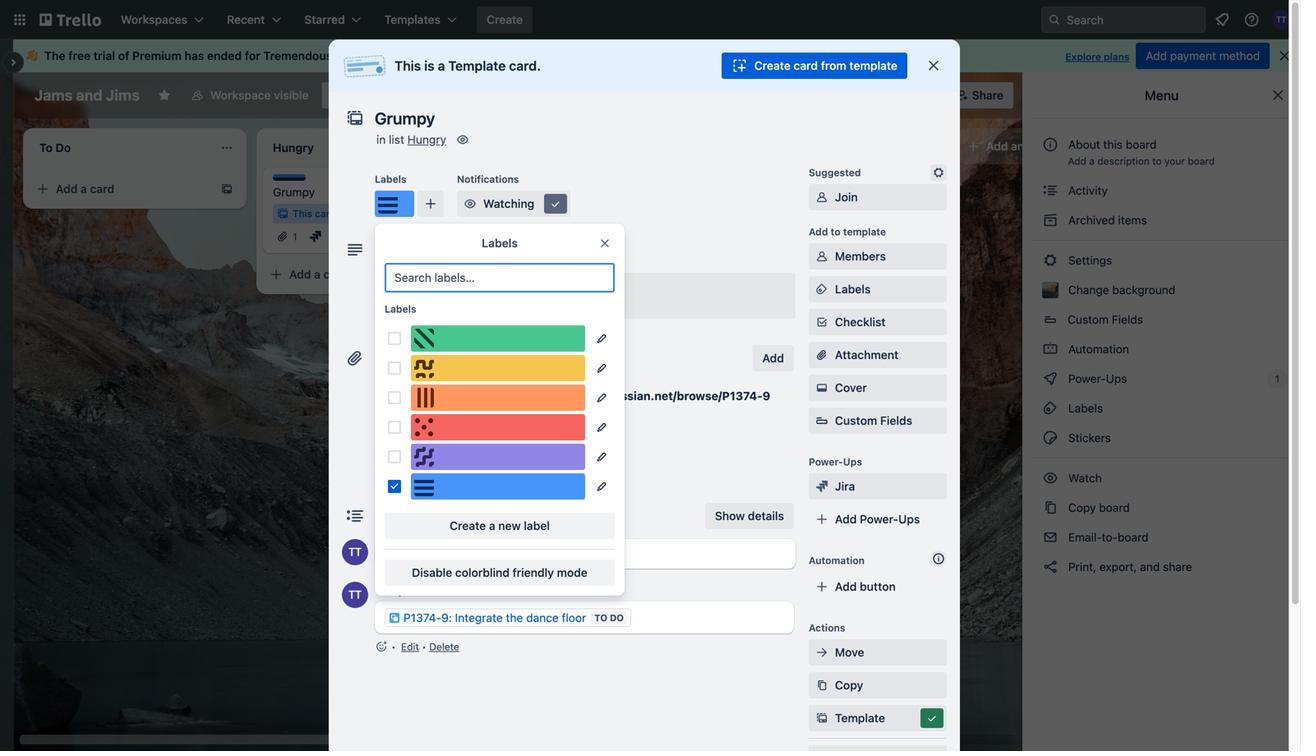Task type: locate. For each thing, give the bounding box(es) containing it.
archived items
[[1066, 213, 1148, 227]]

add button button
[[809, 574, 947, 600]]

workspace visible
[[210, 88, 309, 102]]

list right "another"
[[1057, 139, 1073, 153]]

power-ups down primary element
[[652, 88, 713, 102]]

1 vertical spatial 1
[[293, 231, 297, 243]]

board
[[350, 88, 382, 102]]

show details link
[[705, 503, 794, 530]]

terry turtle (terryturtle) image
[[1272, 10, 1292, 30], [342, 539, 368, 566], [342, 582, 368, 609]]

0 vertical spatial activity
[[1066, 184, 1108, 197]]

export,
[[1100, 560, 1138, 574]]

sm image inside stickers link
[[1043, 430, 1059, 447]]

1 horizontal spatial list
[[1057, 139, 1073, 153]]

0 vertical spatial fields
[[1112, 313, 1144, 326]]

0 vertical spatial custom fields button
[[1033, 307, 1292, 333]]

members link
[[809, 243, 947, 270]]

create up card.
[[487, 13, 523, 26]]

template inside button
[[850, 59, 898, 72]]

custom fields button up automation link
[[1033, 307, 1292, 333]]

color: blue, title: none image
[[411, 474, 586, 500]]

power- up the add power-ups
[[809, 456, 844, 468]]

add reaction image
[[375, 639, 388, 655]]

1 vertical spatial terry turtle (terryturtle) image
[[342, 539, 368, 566]]

0 horizontal spatial and
[[76, 86, 103, 104]]

add inside about this board add a description to your board
[[1069, 155, 1087, 167]]

template left card.
[[449, 58, 506, 74]]

0 vertical spatial template
[[449, 58, 506, 74]]

automation up the add button
[[809, 555, 865, 567]]

card.
[[509, 58, 541, 74]]

to inside about this board add a description to your board
[[1153, 155, 1162, 167]]

sm image inside template button
[[814, 711, 831, 727]]

color: blue, title: none image up grumpy in the left top of the page
[[273, 174, 306, 181]]

template up the filters
[[850, 59, 898, 72]]

power- up button
[[860, 513, 899, 526]]

0 vertical spatial terry turtle (terryturtle) image
[[1272, 10, 1292, 30]]

👋 the free trial of premium has ended for tremendous
[[26, 49, 332, 62]]

1 vertical spatial custom fields button
[[809, 413, 947, 429]]

sm image inside activity link
[[1043, 183, 1059, 199]]

sm image inside automation link
[[1043, 341, 1059, 358]]

is down grumpy link
[[339, 208, 346, 220]]

sm image inside cover link
[[814, 380, 831, 396]]

labels link up stickers link
[[1033, 396, 1292, 422]]

power-ups inside button
[[652, 88, 713, 102]]

1 horizontal spatial custom fields button
[[1033, 307, 1292, 333]]

create from template… image left grumpy in the left top of the page
[[220, 183, 234, 196]]

to
[[595, 613, 608, 624]]

filters button
[[825, 82, 888, 109]]

the
[[44, 49, 65, 62]]

0 horizontal spatial create
[[450, 519, 486, 533]]

1 vertical spatial jira
[[836, 480, 856, 493]]

0 vertical spatial create
[[487, 13, 523, 26]]

0 vertical spatial and
[[76, 86, 103, 104]]

card inside button
[[794, 59, 818, 72]]

sm image for watching button
[[462, 196, 479, 212]]

2 vertical spatial power-ups
[[809, 456, 863, 468]]

1
[[452, 208, 457, 220], [293, 231, 297, 243], [1276, 373, 1280, 385]]

0 horizontal spatial 1
[[293, 231, 297, 243]]

button
[[860, 580, 896, 594]]

0 vertical spatial this
[[395, 58, 421, 74]]

ups up the add power-ups
[[844, 456, 863, 468]]

labels link down members link
[[809, 276, 947, 303]]

automation down create card from template button
[[749, 88, 811, 102]]

template down copy link
[[836, 712, 886, 725]]

0 vertical spatial to
[[1153, 155, 1162, 167]]

custom fields down cover link
[[836, 414, 913, 428]]

sm image
[[726, 82, 749, 105], [814, 189, 831, 206], [462, 196, 479, 212], [548, 196, 564, 212], [814, 248, 831, 265], [1043, 252, 1059, 269], [814, 281, 831, 298], [1043, 341, 1059, 358], [814, 380, 831, 396], [1043, 430, 1059, 447], [1043, 470, 1059, 487], [814, 678, 831, 694], [814, 711, 831, 727]]

power-ups up stickers
[[1066, 372, 1131, 386]]

ups up add button button
[[899, 513, 921, 526]]

ups inside add power-ups link
[[899, 513, 921, 526]]

automation button
[[726, 82, 821, 109]]

1 vertical spatial this
[[293, 208, 312, 220]]

color: orange, title: none image
[[411, 385, 586, 411]]

0 vertical spatial automation
[[749, 88, 811, 102]]

fields down cover link
[[881, 414, 913, 428]]

1 horizontal spatial create
[[487, 13, 523, 26]]

mode
[[557, 566, 588, 580]]

labels up checklist
[[836, 282, 871, 296]]

copy board link
[[1033, 495, 1292, 521]]

board up description
[[1126, 138, 1157, 151]]

1 horizontal spatial activity
[[1066, 184, 1108, 197]]

0 horizontal spatial create from template… image
[[220, 183, 234, 196]]

automation down change
[[1066, 343, 1130, 356]]

share
[[1164, 560, 1193, 574]]

terry turtle (terryturtle) image
[[900, 84, 923, 107]]

sm image inside checklist link
[[814, 314, 831, 331]]

https://terryturtle85.atlassian.net/browse/p1374 9 image
[[483, 405, 499, 421], [403, 405, 440, 442]]

copy for copy
[[836, 679, 864, 692]]

0 horizontal spatial template
[[449, 58, 506, 74]]

1 horizontal spatial create from template… image
[[454, 268, 467, 281]]

sm image inside copy link
[[814, 678, 831, 694]]

create left new
[[450, 519, 486, 533]]

0 vertical spatial labels link
[[809, 276, 947, 303]]

1 vertical spatial power-ups
[[1066, 372, 1131, 386]]

power-ups button
[[620, 82, 723, 109]]

create from template… image right more
[[454, 268, 467, 281]]

add a card
[[56, 182, 114, 196], [523, 182, 581, 196], [757, 182, 815, 196], [289, 268, 348, 281]]

move link
[[809, 640, 947, 666]]

https://terryturtle85.atlassian.net/browse/p1374 9 image up color: purple, title: none image on the bottom of page
[[483, 405, 499, 421]]

the
[[506, 611, 523, 625]]

do
[[610, 613, 624, 624]]

and left share
[[1141, 560, 1160, 574]]

ups down automation link
[[1107, 372, 1128, 386]]

notifications
[[457, 174, 519, 185]]

0 horizontal spatial to
[[831, 226, 841, 238]]

list
[[389, 133, 404, 146], [1057, 139, 1073, 153]]

0 vertical spatial custom fields
[[1068, 313, 1144, 326]]

Search field
[[1042, 7, 1206, 33]]

1 vertical spatial is
[[339, 208, 346, 220]]

0 vertical spatial template
[[850, 59, 898, 72]]

power-ups up the add power-ups
[[809, 456, 863, 468]]

description
[[1098, 155, 1150, 167]]

copy up email-
[[1069, 501, 1096, 515]]

watching
[[484, 197, 535, 211]]

1 horizontal spatial this
[[395, 58, 421, 74]]

sm image for stickers link
[[1043, 430, 1059, 447]]

add inside add a more detailed description… link
[[385, 281, 407, 294]]

color: blue, title: none image
[[273, 174, 306, 181], [375, 191, 414, 217]]

jira inside button
[[586, 88, 606, 102]]

change background
[[1066, 283, 1176, 297]]

0 horizontal spatial labels link
[[809, 276, 947, 303]]

this down grumpy in the left top of the page
[[293, 208, 312, 220]]

color: green, title: none image
[[411, 326, 586, 352]]

labels up search labels… text box at top left
[[482, 236, 518, 250]]

1 vertical spatial labels link
[[1033, 396, 1292, 422]]

1 vertical spatial template
[[844, 226, 887, 238]]

nov 15 at 5:15 pm link
[[448, 585, 532, 597]]

0 horizontal spatial fields
[[881, 414, 913, 428]]

sm image for copy link
[[814, 678, 831, 694]]

1 horizontal spatial to
[[1153, 155, 1162, 167]]

1 horizontal spatial custom fields
[[1068, 313, 1144, 326]]

1 vertical spatial create
[[755, 59, 791, 72]]

1 horizontal spatial fields
[[1112, 313, 1144, 326]]

1 vertical spatial fields
[[881, 414, 913, 428]]

custom fields button
[[1033, 307, 1292, 333], [809, 413, 947, 429]]

create up automation button
[[755, 59, 791, 72]]

jira up the add power-ups
[[836, 480, 856, 493]]

1 horizontal spatial copy
[[1069, 501, 1096, 515]]

is up hungry
[[424, 58, 435, 74]]

create inside primary element
[[487, 13, 523, 26]]

plans
[[1104, 51, 1130, 62]]

add
[[1147, 49, 1168, 62], [987, 139, 1009, 153], [1069, 155, 1087, 167], [56, 182, 78, 196], [523, 182, 545, 196], [757, 182, 778, 196], [809, 226, 829, 238], [289, 268, 311, 281], [385, 281, 407, 294], [763, 352, 785, 365], [836, 513, 857, 526], [836, 580, 857, 594]]

activity up archived
[[1066, 184, 1108, 197]]

list right in
[[389, 133, 404, 146]]

share
[[973, 88, 1004, 102]]

method
[[1220, 49, 1261, 62]]

0 horizontal spatial https://terryturtle85.atlassian.net/browse/p1374 9 image
[[403, 405, 440, 442]]

change
[[1069, 283, 1110, 297]]

0 vertical spatial custom
[[1068, 313, 1109, 326]]

0 horizontal spatial activity
[[375, 509, 422, 524]]

share button
[[950, 82, 1014, 109]]

create from template… image
[[220, 183, 234, 196], [454, 268, 467, 281]]

sm image inside settings link
[[1043, 252, 1059, 269]]

board right your
[[1188, 155, 1215, 167]]

template
[[449, 58, 506, 74], [836, 712, 886, 725]]

to up members
[[831, 226, 841, 238]]

create card from template
[[755, 59, 898, 72]]

0 horizontal spatial this
[[293, 208, 312, 220]]

0 vertical spatial is
[[424, 58, 435, 74]]

1 vertical spatial to
[[831, 226, 841, 238]]

custom for menu
[[1068, 313, 1109, 326]]

0 vertical spatial copy
[[1069, 501, 1096, 515]]

https://terryturtle85.atlassian.net/browse/p1374 9 image down attachments
[[403, 405, 440, 442]]

sm image inside watch link
[[1043, 470, 1059, 487]]

sm image inside members link
[[814, 248, 831, 265]]

color: blue, title: none image up description
[[375, 191, 414, 217]]

template inside button
[[836, 712, 886, 725]]

custom down change
[[1068, 313, 1109, 326]]

sm image
[[455, 132, 471, 148], [931, 164, 947, 181], [1043, 183, 1059, 199], [1043, 212, 1059, 229], [814, 314, 831, 331], [1043, 371, 1059, 387], [1043, 400, 1059, 417], [814, 479, 831, 495], [1043, 500, 1059, 516], [1043, 530, 1059, 546], [1043, 559, 1059, 576], [814, 645, 831, 661], [924, 711, 941, 727]]

custom fields
[[1068, 313, 1144, 326], [836, 414, 913, 428]]

payment
[[1171, 49, 1217, 62]]

1 horizontal spatial and
[[1141, 560, 1160, 574]]

2 vertical spatial terry turtle (terryturtle) image
[[342, 582, 368, 609]]

free
[[68, 49, 91, 62]]

c button
[[922, 84, 945, 107]]

custom down "cover"
[[836, 414, 878, 428]]

ups
[[691, 88, 713, 102], [1107, 372, 1128, 386], [844, 456, 863, 468], [899, 513, 921, 526]]

2 horizontal spatial 1
[[1276, 373, 1280, 385]]

0 horizontal spatial custom fields
[[836, 414, 913, 428]]

fields
[[1112, 313, 1144, 326], [881, 414, 913, 428]]

sm image inside print, export, and share link
[[1043, 559, 1059, 576]]

grumpy
[[273, 185, 315, 199]]

to
[[1153, 155, 1162, 167], [831, 226, 841, 238]]

to left your
[[1153, 155, 1162, 167]]

to do
[[595, 613, 624, 624]]

1 vertical spatial custom fields
[[836, 414, 913, 428]]

0 vertical spatial jira
[[586, 88, 606, 102]]

a inside about this board add a description to your board
[[1090, 155, 1095, 167]]

open information menu image
[[1244, 12, 1261, 28]]

template up members
[[844, 226, 887, 238]]

for
[[245, 49, 261, 62]]

None text field
[[367, 104, 910, 133]]

another
[[1012, 139, 1054, 153]]

1 vertical spatial create from template… image
[[454, 268, 467, 281]]

2 vertical spatial automation
[[809, 555, 865, 567]]

activity up "disable" at the left bottom of page
[[375, 509, 422, 524]]

activity
[[1066, 184, 1108, 197], [375, 509, 422, 524]]

1 horizontal spatial 1
[[452, 208, 457, 220]]

0 horizontal spatial custom fields button
[[809, 413, 947, 429]]

fields down change background
[[1112, 313, 1144, 326]]

custom fields down change background
[[1068, 313, 1144, 326]]

print, export, and share
[[1066, 560, 1193, 574]]

this for this is a template card.
[[395, 58, 421, 74]]

custom
[[1068, 313, 1109, 326], [836, 414, 878, 428]]

2 horizontal spatial create
[[755, 59, 791, 72]]

custom fields for menu
[[1068, 313, 1144, 326]]

print, export, and share link
[[1033, 554, 1292, 581]]

0 horizontal spatial is
[[339, 208, 346, 220]]

0 horizontal spatial power-ups
[[652, 88, 713, 102]]

add a more detailed description… link
[[375, 273, 796, 319]]

15
[[469, 585, 480, 597]]

1 horizontal spatial custom
[[1068, 313, 1109, 326]]

1 horizontal spatial template
[[836, 712, 886, 725]]

1 vertical spatial copy
[[836, 679, 864, 692]]

0 horizontal spatial copy
[[836, 679, 864, 692]]

jira left power-ups button
[[586, 88, 606, 102]]

0 horizontal spatial jira
[[586, 88, 606, 102]]

1 vertical spatial template
[[836, 712, 886, 725]]

this for this card is a template.
[[293, 208, 312, 220]]

sm image inside automation button
[[726, 82, 749, 105]]

sm image for members link
[[814, 248, 831, 265]]

0 vertical spatial power-ups
[[652, 88, 713, 102]]

add button
[[753, 345, 794, 372]]

2 vertical spatial 1
[[1276, 373, 1280, 385]]

template.
[[357, 208, 401, 220]]

0 horizontal spatial color: blue, title: none image
[[273, 174, 306, 181]]

labels
[[375, 174, 407, 185], [482, 236, 518, 250], [836, 282, 871, 296], [385, 303, 417, 315], [1066, 402, 1104, 415]]

add button
[[836, 580, 896, 594]]

add inside add button button
[[836, 580, 857, 594]]

Board name text field
[[26, 82, 148, 109]]

settings
[[1066, 254, 1113, 267]]

sm image inside archived items link
[[1043, 212, 1059, 229]]

card
[[794, 59, 818, 72], [90, 182, 114, 196], [557, 182, 581, 196], [791, 182, 815, 196], [315, 208, 336, 220], [324, 268, 348, 281]]

this up customize views image
[[395, 58, 421, 74]]

1 vertical spatial color: blue, title: none image
[[375, 191, 414, 217]]

and left 'jims'
[[76, 86, 103, 104]]

2 vertical spatial create
[[450, 519, 486, 533]]

and
[[76, 86, 103, 104], [1141, 560, 1160, 574]]

0 vertical spatial color: blue, title: none image
[[273, 174, 306, 181]]

edit link
[[401, 641, 419, 653]]

1 horizontal spatial color: blue, title: none image
[[375, 191, 414, 217]]

board
[[1126, 138, 1157, 151], [1188, 155, 1215, 167], [1100, 501, 1131, 515], [1118, 531, 1149, 544]]

1 vertical spatial custom
[[836, 414, 878, 428]]

0 horizontal spatial custom
[[836, 414, 878, 428]]

labels up attachments
[[385, 303, 417, 315]]

move
[[836, 646, 865, 660]]

sm image inside join link
[[814, 189, 831, 206]]

sm image inside labels link
[[814, 281, 831, 298]]

ups left automation button
[[691, 88, 713, 102]]

nov
[[448, 585, 466, 597]]

sm image for automation link
[[1043, 341, 1059, 358]]

terry
[[375, 583, 405, 597]]

this
[[395, 58, 421, 74], [293, 208, 312, 220]]

banner
[[13, 39, 1302, 72]]

custom fields button down cover link
[[809, 413, 947, 429]]

create for create card from template
[[755, 59, 791, 72]]

watch
[[1066, 472, 1106, 485]]

power- down primary element
[[652, 88, 691, 102]]

a inside button
[[489, 519, 496, 533]]

primary element
[[0, 0, 1302, 39]]

copy down move
[[836, 679, 864, 692]]



Task type: describe. For each thing, give the bounding box(es) containing it.
sm image inside email-to-board link
[[1043, 530, 1059, 546]]

5:15
[[494, 585, 514, 597]]

in
[[377, 133, 386, 146]]

actions
[[809, 623, 846, 634]]

add inside add another list button
[[987, 139, 1009, 153]]

fields for menu
[[1112, 313, 1144, 326]]

this card is a template.
[[293, 208, 401, 220]]

and inside board name text field
[[76, 86, 103, 104]]

jams
[[35, 86, 73, 104]]

board up to-
[[1100, 501, 1131, 515]]

sm image for labels link to the top
[[814, 281, 831, 298]]

show
[[715, 509, 745, 523]]

archived items link
[[1033, 207, 1292, 234]]

new
[[499, 519, 521, 533]]

copy for copy board
[[1069, 501, 1096, 515]]

hungry link
[[408, 133, 447, 146]]

sm image for template button
[[814, 711, 831, 727]]

disable
[[412, 566, 452, 580]]

explore plans button
[[1066, 47, 1130, 67]]

create for create
[[487, 13, 523, 26]]

disable colorblind friendly mode button
[[385, 560, 615, 586]]

automation inside button
[[749, 88, 811, 102]]

dance
[[526, 611, 559, 625]]

attachment button
[[809, 342, 947, 368]]

has
[[185, 49, 204, 62]]

floor
[[562, 611, 587, 625]]

email-to-board link
[[1033, 525, 1292, 551]]

jims
[[106, 86, 140, 104]]

sm image for join link
[[814, 189, 831, 206]]

description…
[[497, 281, 568, 294]]

1 horizontal spatial is
[[424, 58, 435, 74]]

detailed
[[450, 281, 494, 294]]

color: yellow, title: none image
[[411, 355, 586, 382]]

disable colorblind friendly mode
[[412, 566, 588, 580]]

tremendous
[[263, 49, 332, 62]]

jams and jims
[[35, 86, 140, 104]]

to-
[[1102, 531, 1118, 544]]

template button
[[809, 706, 947, 732]]

sm image for watch link
[[1043, 470, 1059, 487]]

archived
[[1069, 213, 1116, 227]]

copy board
[[1066, 501, 1131, 515]]

2 horizontal spatial power-ups
[[1066, 372, 1131, 386]]

c
[[929, 90, 937, 101]]

1 horizontal spatial jira
[[836, 480, 856, 493]]

stickers link
[[1033, 425, 1292, 451]]

add inside add power-ups link
[[836, 513, 857, 526]]

menu
[[1145, 88, 1179, 103]]

automation link
[[1033, 336, 1292, 363]]

cover link
[[809, 375, 947, 401]]

email-to-board
[[1066, 531, 1149, 544]]

add payment method
[[1147, 49, 1261, 62]]

sm image inside copy board link
[[1043, 500, 1059, 516]]

color: red, title: none image
[[411, 414, 586, 441]]

search image
[[1049, 13, 1062, 26]]

sm image for automation button
[[726, 82, 749, 105]]

9
[[763, 389, 771, 403]]

power- up stickers
[[1069, 372, 1107, 386]]

0 vertical spatial create from template… image
[[220, 183, 234, 196]]

0 horizontal spatial list
[[389, 133, 404, 146]]

sm image inside template button
[[924, 711, 941, 727]]

friendly
[[513, 566, 554, 580]]

power- inside button
[[652, 88, 691, 102]]

chestercheeetah (chestercheeetah) image
[[922, 84, 945, 107]]

jira button
[[558, 82, 616, 109]]

checklist
[[836, 315, 886, 329]]

premium
[[132, 49, 182, 62]]

9:
[[442, 611, 452, 625]]

0 notifications image
[[1213, 10, 1233, 30]]

at
[[482, 585, 491, 597]]

description
[[375, 242, 447, 258]]

labels up stickers
[[1066, 402, 1104, 415]]

labels up template. at the left top of page
[[375, 174, 407, 185]]

add power-ups link
[[809, 507, 947, 533]]

suggested
[[809, 167, 861, 178]]

of
[[118, 49, 129, 62]]

grumpy link
[[273, 184, 464, 201]]

add another list button
[[957, 128, 1181, 164]]

list inside button
[[1057, 139, 1073, 153]]

1 vertical spatial activity
[[375, 509, 422, 524]]

back to home image
[[39, 7, 101, 33]]

join
[[836, 190, 858, 204]]

join link
[[809, 184, 947, 211]]

banner containing 👋
[[13, 39, 1302, 72]]

from
[[821, 59, 847, 72]]

fields for add to template
[[881, 414, 913, 428]]

members
[[836, 250, 886, 263]]

Search labels… text field
[[385, 263, 615, 293]]

1 horizontal spatial power-ups
[[809, 456, 863, 468]]

color: purple, title: none image
[[411, 444, 586, 470]]

board up print, export, and share
[[1118, 531, 1149, 544]]

turtle
[[408, 583, 441, 597]]

close popover image
[[599, 237, 612, 250]]

star or unstar board image
[[158, 89, 171, 102]]

sm image inside move link
[[814, 645, 831, 661]]

custom for add to template
[[836, 414, 878, 428]]

change background link
[[1033, 277, 1292, 303]]

cover
[[836, 381, 867, 395]]

👋
[[26, 49, 38, 62]]

edit • delete
[[401, 641, 460, 653]]

ups inside power-ups button
[[691, 88, 713, 102]]

Write a comment text field
[[375, 539, 796, 569]]

delete link
[[429, 641, 460, 653]]

create from template… image
[[921, 183, 934, 196]]

1 vertical spatial automation
[[1066, 343, 1130, 356]]

https://terryturtle85.atlassian.net/browse/p1374-9
[[480, 389, 771, 403]]

more
[[419, 281, 447, 294]]

terry turtle nov 15 at 5:15 pm
[[375, 583, 532, 597]]

remove
[[543, 422, 586, 436]]

•
[[422, 641, 427, 653]]

0 vertical spatial 1
[[452, 208, 457, 220]]

add another list
[[987, 139, 1073, 153]]

add power-ups
[[836, 513, 921, 526]]

create a new label
[[450, 519, 550, 533]]

label
[[524, 519, 550, 533]]

remove link
[[543, 422, 586, 436]]

sm image for settings link at top right
[[1043, 252, 1059, 269]]

1 horizontal spatial labels link
[[1033, 396, 1292, 422]]

email-
[[1069, 531, 1102, 544]]

1 vertical spatial and
[[1141, 560, 1160, 574]]

about
[[1069, 138, 1101, 151]]

background
[[1113, 283, 1176, 297]]

p1374-
[[404, 611, 442, 625]]

add inside add "button"
[[763, 352, 785, 365]]

your
[[1165, 155, 1186, 167]]

add inside add payment method button
[[1147, 49, 1168, 62]]

customize views image
[[400, 87, 417, 104]]

custom fields for add to template
[[836, 414, 913, 428]]

1 horizontal spatial https://terryturtle85.atlassian.net/browse/p1374 9 image
[[483, 405, 499, 421]]

wave image
[[26, 49, 38, 63]]

explore plans
[[1066, 51, 1130, 62]]

custom fields button for menu
[[1033, 307, 1292, 333]]

stickers
[[1066, 431, 1112, 445]]

sm image for cover link
[[814, 380, 831, 396]]

custom fields button for add to template
[[809, 413, 947, 429]]

create for create a new label
[[450, 519, 486, 533]]



Task type: vqa. For each thing, say whether or not it's contained in the screenshot.
the leftmost Greg Robinson (gregrobinson96) icon
no



